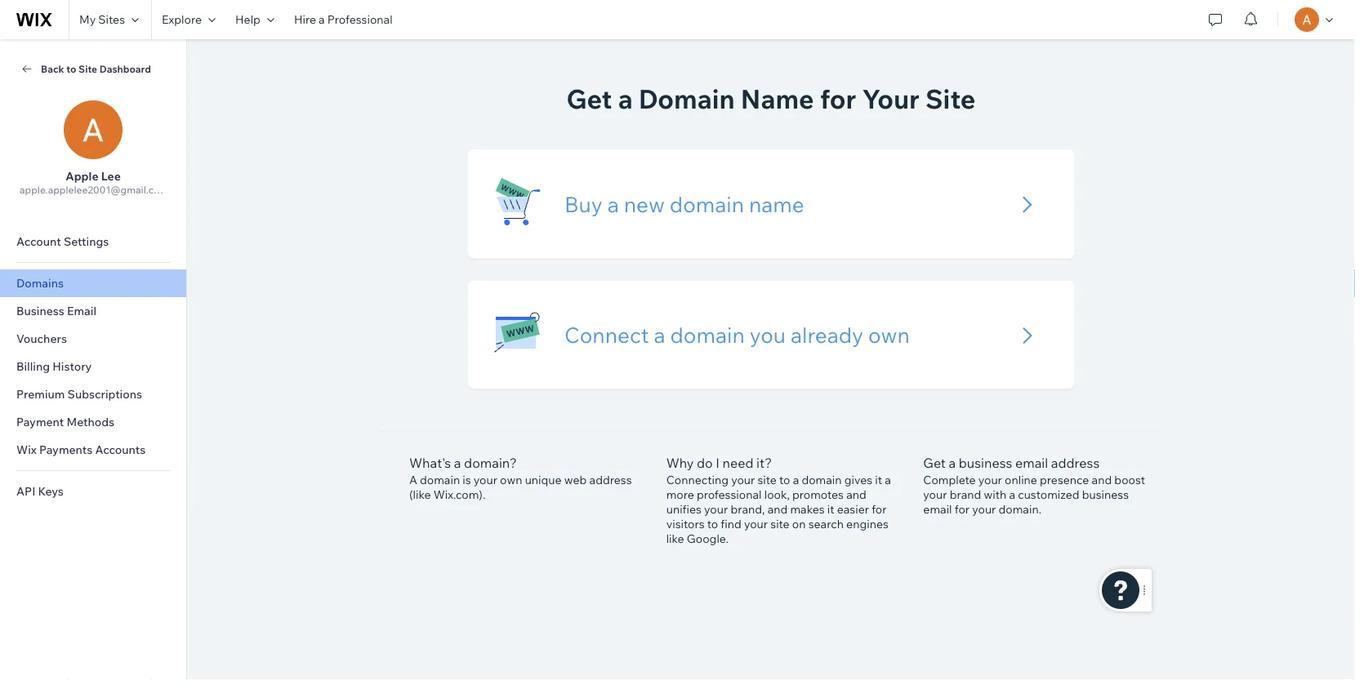 Task type: describe. For each thing, give the bounding box(es) containing it.
account settings
[[16, 234, 109, 249]]

account settings link
[[0, 228, 186, 256]]

billing
[[16, 359, 50, 374]]

payment methods link
[[0, 409, 186, 436]]

sidebar element
[[0, 39, 187, 681]]

wix
[[16, 443, 37, 457]]

back
[[41, 63, 64, 75]]

premium
[[16, 387, 65, 402]]

business
[[16, 304, 64, 318]]

hire a professional
[[294, 12, 393, 27]]

explore
[[162, 12, 202, 27]]

subscriptions
[[67, 387, 142, 402]]

business email
[[16, 304, 96, 318]]

apple.applelee2001@gmail.com
[[20, 184, 168, 196]]

payment methods
[[16, 415, 114, 429]]

api keys
[[16, 484, 64, 499]]

site
[[78, 63, 97, 75]]

settings
[[64, 234, 109, 249]]

domains link
[[0, 270, 186, 297]]

business email link
[[0, 297, 186, 325]]

vouchers
[[16, 332, 67, 346]]

methods
[[67, 415, 114, 429]]



Task type: locate. For each thing, give the bounding box(es) containing it.
help
[[235, 12, 261, 27]]

keys
[[38, 484, 64, 499]]

dashboard
[[100, 63, 151, 75]]

wix payments accounts link
[[0, 436, 186, 464]]

domains
[[16, 276, 64, 290]]

premium subscriptions link
[[0, 381, 186, 409]]

vouchers link
[[0, 325, 186, 353]]

my sites
[[79, 12, 125, 27]]

account
[[16, 234, 61, 249]]

api
[[16, 484, 35, 499]]

wix payments accounts
[[16, 443, 146, 457]]

a
[[319, 12, 325, 27]]

api keys link
[[0, 478, 186, 506]]

my
[[79, 12, 96, 27]]

hire a professional link
[[284, 0, 403, 39]]

to
[[66, 63, 76, 75]]

accounts
[[95, 443, 146, 457]]

apple
[[66, 169, 98, 183]]

premium subscriptions
[[16, 387, 142, 402]]

back to site dashboard
[[41, 63, 151, 75]]

professional
[[327, 12, 393, 27]]

lee
[[101, 169, 121, 183]]

sites
[[98, 12, 125, 27]]

payments
[[39, 443, 93, 457]]

email
[[67, 304, 96, 318]]

billing history
[[16, 359, 92, 374]]

history
[[53, 359, 92, 374]]

back to site dashboard link
[[20, 61, 167, 76]]

apple lee apple.applelee2001@gmail.com
[[20, 169, 168, 196]]

hire
[[294, 12, 316, 27]]

help button
[[226, 0, 284, 39]]

billing history link
[[0, 353, 186, 381]]

payment
[[16, 415, 64, 429]]



Task type: vqa. For each thing, say whether or not it's contained in the screenshot.
"Domains" at the top left
yes



